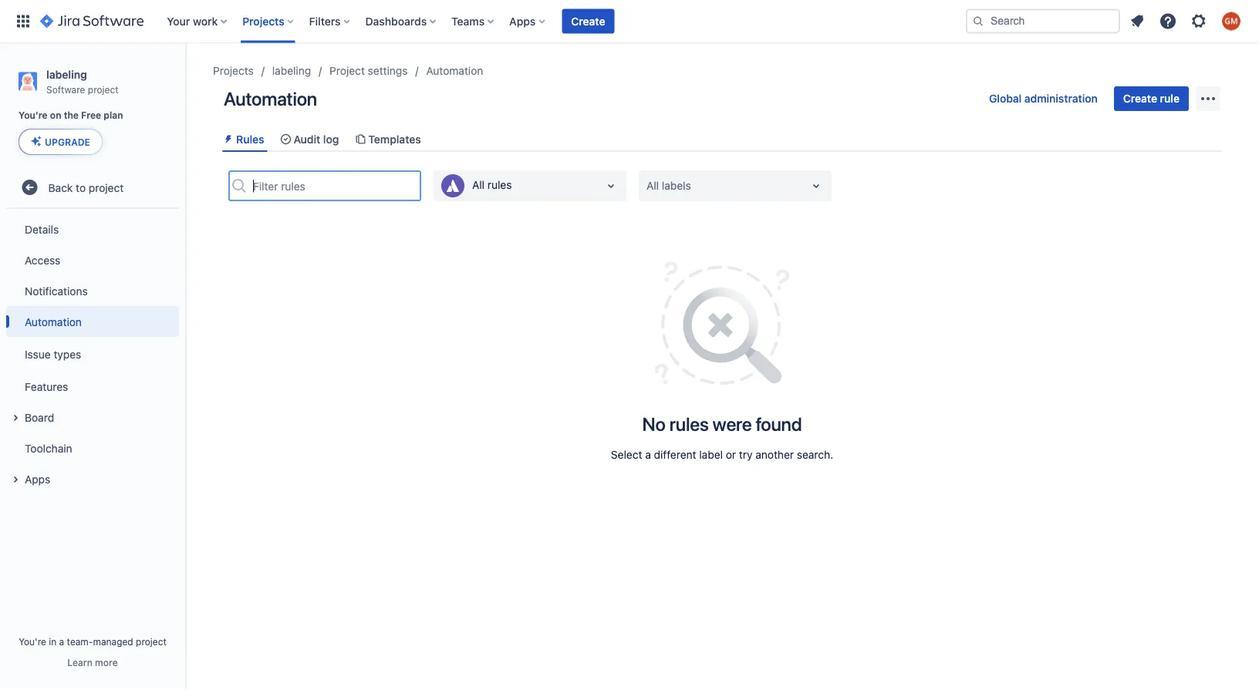 Task type: describe. For each thing, give the bounding box(es) containing it.
notifications image
[[1128, 12, 1146, 30]]

search.
[[797, 449, 833, 462]]

group containing details
[[6, 209, 179, 499]]

filters button
[[304, 9, 356, 34]]

labeling for labeling
[[272, 64, 311, 77]]

label
[[699, 449, 723, 462]]

settings image
[[1190, 12, 1208, 30]]

all rules
[[472, 179, 512, 191]]

issue types link
[[6, 337, 179, 371]]

labeling for labeling software project
[[46, 68, 87, 81]]

search image
[[972, 15, 984, 27]]

more
[[95, 657, 118, 668]]

work
[[193, 15, 218, 27]]

plan
[[104, 110, 123, 121]]

projects button
[[238, 9, 300, 34]]

0 horizontal spatial a
[[59, 636, 64, 647]]

managed
[[93, 636, 133, 647]]

labels
[[662, 180, 691, 192]]

were
[[713, 414, 752, 435]]

back to project link
[[6, 172, 179, 203]]

details
[[25, 223, 59, 236]]

audit
[[294, 133, 320, 145]]

settings
[[368, 64, 408, 77]]

automation for notifications
[[25, 315, 82, 328]]

free
[[81, 110, 101, 121]]

features link
[[6, 371, 179, 402]]

toolchain
[[25, 442, 72, 455]]

dashboards button
[[361, 9, 442, 34]]

your
[[167, 15, 190, 27]]

access
[[25, 254, 60, 266]]

0 vertical spatial a
[[645, 449, 651, 462]]

types
[[54, 348, 81, 361]]

create for create rule
[[1123, 92, 1157, 105]]

learn more
[[67, 657, 118, 668]]

back
[[48, 181, 73, 194]]

templates
[[368, 133, 421, 145]]

automation for project settings
[[426, 64, 483, 77]]

audit log
[[294, 133, 339, 145]]

create for create
[[571, 15, 605, 27]]

to
[[76, 181, 86, 194]]

the
[[64, 110, 79, 121]]

get up and running quickly image
[[655, 262, 789, 385]]

rule
[[1160, 92, 1180, 105]]

your profile and settings image
[[1222, 12, 1241, 30]]

automation link for project settings
[[426, 62, 483, 80]]

another
[[755, 449, 794, 462]]

labeling software project
[[46, 68, 119, 95]]

you're on the free plan
[[19, 110, 123, 121]]

project for back to project
[[89, 181, 124, 194]]

your work
[[167, 15, 218, 27]]

projects for projects "link"
[[213, 64, 254, 77]]

you're for you're in a team-managed project
[[19, 636, 46, 647]]

Filter rules field
[[248, 172, 420, 200]]

sidebar navigation image
[[168, 62, 202, 93]]

filters
[[309, 15, 341, 27]]

apps inside dropdown button
[[509, 15, 536, 27]]

automation link for notifications
[[6, 306, 179, 337]]

administration
[[1024, 92, 1098, 105]]

features
[[25, 380, 68, 393]]

notifications link
[[6, 276, 179, 306]]



Task type: vqa. For each thing, say whether or not it's contained in the screenshot.
Features link
yes



Task type: locate. For each thing, give the bounding box(es) containing it.
1 horizontal spatial labeling
[[272, 64, 311, 77]]

log
[[323, 133, 339, 145]]

0 horizontal spatial all
[[472, 179, 485, 191]]

0 vertical spatial you're
[[19, 110, 48, 121]]

automation link up types
[[6, 306, 179, 337]]

your work button
[[162, 9, 233, 34]]

create
[[571, 15, 605, 27], [1123, 92, 1157, 105]]

project settings
[[330, 64, 408, 77]]

1 open image from the left
[[602, 177, 620, 195]]

apps
[[509, 15, 536, 27], [25, 473, 50, 486]]

1 vertical spatial automation link
[[6, 306, 179, 337]]

board button
[[6, 402, 179, 433]]

0 vertical spatial rules
[[487, 179, 512, 191]]

1 horizontal spatial automation link
[[426, 62, 483, 80]]

try
[[739, 449, 753, 462]]

all
[[472, 179, 485, 191], [647, 180, 659, 192]]

0 vertical spatial projects
[[242, 15, 284, 27]]

apps down the toolchain
[[25, 473, 50, 486]]

automation down labeling link at the left top
[[224, 88, 317, 110]]

project up plan
[[88, 84, 119, 95]]

group
[[6, 209, 179, 499]]

issue types
[[25, 348, 81, 361]]

in
[[49, 636, 57, 647]]

project
[[88, 84, 119, 95], [89, 181, 124, 194], [136, 636, 167, 647]]

automation down notifications on the left of the page
[[25, 315, 82, 328]]

open image
[[602, 177, 620, 195], [807, 177, 826, 195]]

0 horizontal spatial apps
[[25, 473, 50, 486]]

access link
[[6, 245, 179, 276]]

banner
[[0, 0, 1259, 43]]

learn more button
[[67, 657, 118, 669]]

rules
[[236, 133, 264, 145]]

you're
[[19, 110, 48, 121], [19, 636, 46, 647]]

1 horizontal spatial apps
[[509, 15, 536, 27]]

projects right sidebar navigation image
[[213, 64, 254, 77]]

no rules were found
[[642, 414, 802, 435]]

team-
[[67, 636, 93, 647]]

1 vertical spatial rules
[[669, 414, 709, 435]]

1 vertical spatial create
[[1123, 92, 1157, 105]]

automation link down 'teams'
[[426, 62, 483, 80]]

apps button
[[505, 9, 551, 34]]

automation
[[426, 64, 483, 77], [224, 88, 317, 110], [25, 315, 82, 328]]

1 horizontal spatial create
[[1123, 92, 1157, 105]]

create rule button
[[1114, 86, 1189, 111]]

projects for projects dropdown button
[[242, 15, 284, 27]]

apps button
[[6, 464, 179, 495]]

1 horizontal spatial all
[[647, 180, 659, 192]]

labeling link
[[272, 62, 311, 80]]

no
[[642, 414, 666, 435]]

on
[[50, 110, 61, 121]]

all for all rules
[[472, 179, 485, 191]]

expand image
[[6, 409, 25, 428]]

software
[[46, 84, 85, 95]]

0 horizontal spatial open image
[[602, 177, 620, 195]]

you're left in
[[19, 636, 46, 647]]

create rule
[[1123, 92, 1180, 105]]

2 you're from the top
[[19, 636, 46, 647]]

project
[[330, 64, 365, 77]]

all labels
[[647, 180, 691, 192]]

tab list
[[216, 127, 1228, 152]]

teams
[[451, 15, 485, 27]]

2 vertical spatial automation
[[25, 315, 82, 328]]

jira software image
[[40, 12, 144, 30], [40, 12, 144, 30]]

project for labeling software project
[[88, 84, 119, 95]]

rules image
[[222, 133, 235, 146]]

appswitcher icon image
[[14, 12, 32, 30]]

or
[[726, 449, 736, 462]]

projects
[[242, 15, 284, 27], [213, 64, 254, 77]]

you're for you're on the free plan
[[19, 110, 48, 121]]

1 horizontal spatial rules
[[669, 414, 709, 435]]

project right managed on the left
[[136, 636, 167, 647]]

0 vertical spatial automation link
[[426, 62, 483, 80]]

2 open image from the left
[[807, 177, 826, 195]]

toolchain link
[[6, 433, 179, 464]]

help image
[[1159, 12, 1177, 30]]

projects link
[[213, 62, 254, 80]]

0 vertical spatial project
[[88, 84, 119, 95]]

create left rule
[[1123, 92, 1157, 105]]

0 horizontal spatial create
[[571, 15, 605, 27]]

back to project
[[48, 181, 124, 194]]

a
[[645, 449, 651, 462], [59, 636, 64, 647]]

rules
[[487, 179, 512, 191], [669, 414, 709, 435]]

labeling
[[272, 64, 311, 77], [46, 68, 87, 81]]

global administration
[[989, 92, 1098, 105]]

1 horizontal spatial automation
[[224, 88, 317, 110]]

labeling down projects dropdown button
[[272, 64, 311, 77]]

primary element
[[9, 0, 966, 43]]

you're in a team-managed project
[[19, 636, 167, 647]]

different
[[654, 449, 696, 462]]

issue
[[25, 348, 51, 361]]

templates image
[[354, 133, 367, 146]]

you're left on
[[19, 110, 48, 121]]

0 vertical spatial create
[[571, 15, 605, 27]]

audit log image
[[280, 133, 292, 146]]

banner containing your work
[[0, 0, 1259, 43]]

found
[[756, 414, 802, 435]]

labeling inside labeling software project
[[46, 68, 87, 81]]

apps inside button
[[25, 473, 50, 486]]

1 vertical spatial apps
[[25, 473, 50, 486]]

2 horizontal spatial automation
[[426, 64, 483, 77]]

select
[[611, 449, 642, 462]]

a right select
[[645, 449, 651, 462]]

project inside labeling software project
[[88, 84, 119, 95]]

upgrade button
[[19, 130, 102, 154]]

1 vertical spatial projects
[[213, 64, 254, 77]]

teams button
[[447, 9, 500, 34]]

a right in
[[59, 636, 64, 647]]

select a different label or try another search.
[[611, 449, 833, 462]]

create inside the create 'button'
[[571, 15, 605, 27]]

notifications
[[25, 285, 88, 297]]

rules for all
[[487, 179, 512, 191]]

1 you're from the top
[[19, 110, 48, 121]]

project settings link
[[330, 62, 408, 80]]

tab list containing rules
[[216, 127, 1228, 152]]

projects up labeling link at the left top
[[242, 15, 284, 27]]

learn
[[67, 657, 92, 668]]

rules for no
[[669, 414, 709, 435]]

automation down 'teams'
[[426, 64, 483, 77]]

all for all labels
[[647, 180, 659, 192]]

1 horizontal spatial open image
[[807, 177, 826, 195]]

1 vertical spatial a
[[59, 636, 64, 647]]

dashboards
[[365, 15, 427, 27]]

1 vertical spatial you're
[[19, 636, 46, 647]]

1 vertical spatial project
[[89, 181, 124, 194]]

Search field
[[966, 9, 1120, 34]]

0 horizontal spatial automation link
[[6, 306, 179, 337]]

actions image
[[1199, 89, 1217, 108]]

1 vertical spatial automation
[[224, 88, 317, 110]]

2 vertical spatial project
[[136, 636, 167, 647]]

labeling up the software
[[46, 68, 87, 81]]

global
[[989, 92, 1022, 105]]

details link
[[6, 214, 179, 245]]

create inside create rule button
[[1123, 92, 1157, 105]]

1 horizontal spatial a
[[645, 449, 651, 462]]

projects inside projects dropdown button
[[242, 15, 284, 27]]

0 vertical spatial automation
[[426, 64, 483, 77]]

0 vertical spatial apps
[[509, 15, 536, 27]]

apps right the teams dropdown button
[[509, 15, 536, 27]]

project right to
[[89, 181, 124, 194]]

0 horizontal spatial rules
[[487, 179, 512, 191]]

board
[[25, 411, 54, 424]]

0 horizontal spatial automation
[[25, 315, 82, 328]]

automation link
[[426, 62, 483, 80], [6, 306, 179, 337]]

upgrade
[[45, 137, 90, 148]]

0 horizontal spatial labeling
[[46, 68, 87, 81]]

create right apps dropdown button
[[571, 15, 605, 27]]

create button
[[562, 9, 614, 34]]

expand image
[[6, 471, 25, 489]]

global administration link
[[980, 86, 1107, 111]]



